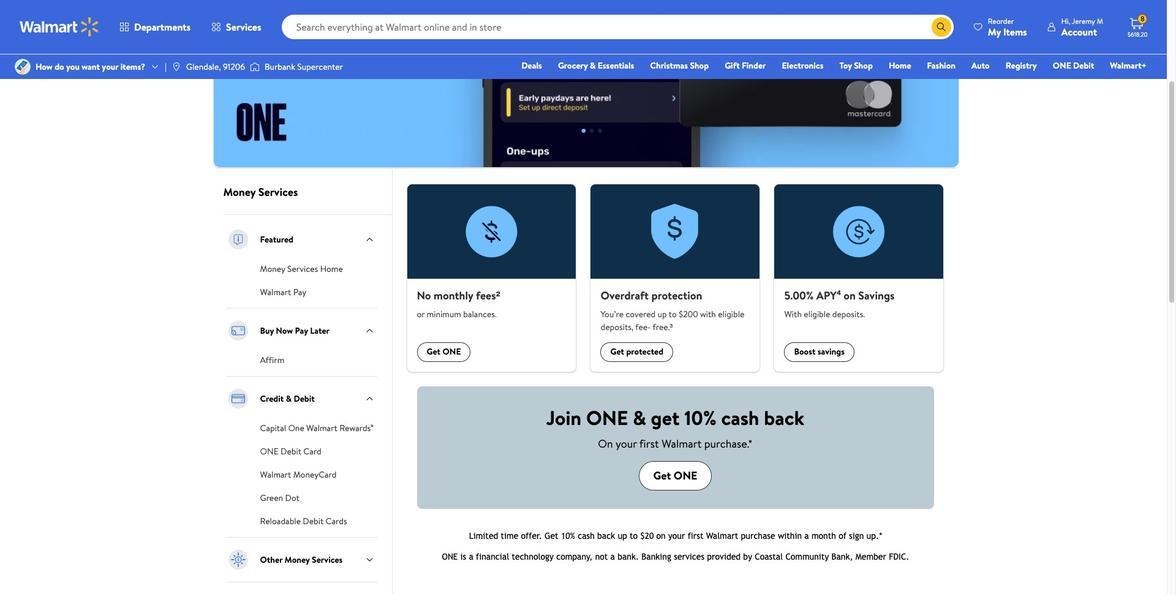 Task type: vqa. For each thing, say whether or not it's contained in the screenshot.
"clear filter"
no



Task type: locate. For each thing, give the bounding box(es) containing it.
debit left cards
[[303, 515, 324, 528]]

walmart up card
[[307, 422, 338, 434]]

1 eligible from the left
[[718, 308, 745, 320]]

get down first
[[654, 468, 671, 483]]

get for overdraft
[[611, 346, 625, 358]]

green dot
[[260, 492, 300, 504]]

boost
[[795, 346, 816, 358]]

finder
[[742, 59, 766, 72]]

eligible down 'apy⁴'
[[804, 308, 831, 320]]

1 vertical spatial money
[[260, 263, 285, 275]]

2 vertical spatial money
[[285, 554, 310, 566]]

1 vertical spatial home
[[320, 263, 343, 275]]

services inside popup button
[[226, 20, 261, 34]]

one down capital
[[260, 446, 279, 458]]

1 horizontal spatial  image
[[172, 62, 181, 72]]

0 vertical spatial home
[[889, 59, 912, 72]]

get one button down first
[[639, 462, 712, 491]]

buy now pay later
[[260, 325, 330, 337]]

get down minimum on the bottom of page
[[427, 346, 441, 358]]

hi,
[[1062, 16, 1071, 26]]

registry
[[1006, 59, 1037, 72]]

1 horizontal spatial get one
[[654, 468, 698, 483]]

get one down minimum on the bottom of page
[[427, 346, 461, 358]]

capital one walmart rewards®
[[260, 422, 374, 434]]

0 horizontal spatial shop
[[690, 59, 709, 72]]

reorder
[[989, 16, 1015, 26]]

get protected
[[611, 346, 664, 358]]

money services
[[223, 184, 298, 200]]

0 vertical spatial get one
[[427, 346, 461, 358]]

get inside 'no monthly fees²' list item
[[427, 346, 441, 358]]

money for money services
[[223, 184, 256, 200]]

& right grocery
[[590, 59, 596, 72]]

overdraft protection list item
[[584, 184, 768, 372]]

grocery & essentials
[[558, 59, 635, 72]]

0 horizontal spatial your
[[102, 61, 118, 73]]

fashion
[[928, 59, 956, 72]]

auto link
[[967, 59, 996, 72]]

auto
[[972, 59, 990, 72]]

5.00%
[[785, 288, 814, 303]]

walmart+ link
[[1105, 59, 1153, 72]]

your
[[102, 61, 118, 73], [616, 436, 637, 452]]

your inside the join one & get 10% cash back on your first walmart purchase.*
[[616, 436, 637, 452]]

my
[[989, 25, 1002, 38]]

one debit
[[1053, 59, 1095, 72]]

2 horizontal spatial  image
[[250, 61, 260, 73]]

2 shop from the left
[[854, 59, 873, 72]]

how
[[36, 61, 53, 73]]

you
[[66, 61, 80, 73]]

protected
[[627, 346, 664, 358]]

&
[[590, 59, 596, 72], [286, 393, 292, 405], [633, 405, 647, 431]]

other money services image
[[226, 548, 250, 572]]

get one
[[427, 346, 461, 358], [654, 468, 698, 483]]

other
[[260, 554, 283, 566]]

eligible right the 'with' on the right bottom of the page
[[718, 308, 745, 320]]

shop right toy
[[854, 59, 873, 72]]

gift finder link
[[720, 59, 772, 72]]

get one button
[[417, 342, 471, 362], [639, 462, 712, 491]]

one up on
[[586, 405, 629, 431]]

pay right now
[[295, 325, 308, 337]]

get one inside 'no monthly fees²' list item
[[427, 346, 461, 358]]

get inside overdraft protection list item
[[611, 346, 625, 358]]

& right credit
[[286, 393, 292, 405]]

buy
[[260, 325, 274, 337]]

1 horizontal spatial home
[[889, 59, 912, 72]]

registry link
[[1001, 59, 1043, 72]]

to
[[669, 308, 677, 320]]

debit left card
[[281, 446, 302, 458]]

 image right '91206'
[[250, 61, 260, 73]]

now
[[276, 325, 293, 337]]

shop right 'christmas'
[[690, 59, 709, 72]]

balances.
[[463, 308, 497, 320]]

8
[[1141, 14, 1145, 24]]

overdraft protection you're covered up to $200 with eligible deposits, fee- free.³
[[601, 288, 745, 333]]

1 vertical spatial get one
[[654, 468, 698, 483]]

pay down money services home
[[293, 286, 307, 298]]

walmart down get
[[662, 436, 702, 452]]

 image left how
[[15, 59, 31, 75]]

2 eligible from the left
[[804, 308, 831, 320]]

0 horizontal spatial get
[[427, 346, 441, 358]]

1 horizontal spatial your
[[616, 436, 637, 452]]

0 horizontal spatial get one button
[[417, 342, 471, 362]]

debit for one debit
[[1074, 59, 1095, 72]]

2 horizontal spatial &
[[633, 405, 647, 431]]

how do you want your items?
[[36, 61, 145, 73]]

with
[[785, 308, 802, 320]]

reloadable debit cards
[[260, 515, 347, 528]]

burbank supercenter
[[265, 61, 343, 73]]

monthly
[[434, 288, 474, 303]]

account
[[1062, 25, 1098, 38]]

money up featured icon
[[223, 184, 256, 200]]

1 vertical spatial your
[[616, 436, 637, 452]]

covered
[[626, 308, 656, 320]]

0 horizontal spatial eligible
[[718, 308, 745, 320]]

 image for how do you want your items?
[[15, 59, 31, 75]]

with
[[701, 308, 716, 320]]

& left get
[[633, 405, 647, 431]]

0 horizontal spatial &
[[286, 393, 292, 405]]

debit down account in the top of the page
[[1074, 59, 1095, 72]]

reloadable
[[260, 515, 301, 528]]

0 horizontal spatial  image
[[15, 59, 31, 75]]

one down minimum on the bottom of page
[[443, 346, 461, 358]]

get
[[427, 346, 441, 358], [611, 346, 625, 358], [654, 468, 671, 483]]

services up walmart pay link
[[287, 263, 318, 275]]

services up 'featured'
[[258, 184, 298, 200]]

debit
[[1074, 59, 1095, 72], [294, 393, 315, 405], [281, 446, 302, 458], [303, 515, 324, 528]]

toy
[[840, 59, 852, 72]]

services up '91206'
[[226, 20, 261, 34]]

moneycard
[[293, 469, 337, 481]]

no monthly fees superscript two. or minimum balances. get one. image
[[407, 184, 576, 279]]

0 vertical spatial money
[[223, 184, 256, 200]]

 image for glendale, 91206
[[172, 62, 181, 72]]

1 horizontal spatial shop
[[854, 59, 873, 72]]

money up walmart pay link
[[260, 263, 285, 275]]

money right other
[[285, 554, 310, 566]]

 image
[[15, 59, 31, 75], [250, 61, 260, 73], [172, 62, 181, 72]]

boost savings button
[[785, 342, 855, 362]]

1 horizontal spatial get one button
[[639, 462, 712, 491]]

join
[[547, 405, 582, 431]]

capital
[[260, 422, 286, 434]]

one
[[288, 422, 304, 434]]

1 horizontal spatial &
[[590, 59, 596, 72]]

boost savings
[[795, 346, 845, 358]]

departments
[[134, 20, 191, 34]]

get one button down minimum on the bottom of page
[[417, 342, 471, 362]]

money services home link
[[260, 262, 343, 275]]

1 horizontal spatial get
[[611, 346, 625, 358]]

0 vertical spatial get one button
[[417, 342, 471, 362]]

get one down first
[[654, 468, 698, 483]]

shop
[[690, 59, 709, 72], [854, 59, 873, 72]]

list containing no monthly fees²
[[400, 184, 952, 372]]

0 horizontal spatial get one
[[427, 346, 461, 358]]

one down the join one & get 10% cash back on your first walmart purchase.*
[[674, 468, 698, 483]]

10%
[[685, 405, 717, 431]]

1 shop from the left
[[690, 59, 709, 72]]

1 vertical spatial get one button
[[639, 462, 712, 491]]

one inside 'no monthly fees²' list item
[[443, 346, 461, 358]]

 image right |
[[172, 62, 181, 72]]

get one for 'get one' button within 'no monthly fees²' list item
[[427, 346, 461, 358]]

your right on
[[616, 436, 637, 452]]

card
[[304, 446, 322, 458]]

overdraft protection. you're covered up to two hundred dollars with direct deposit, fee-free. superscript three. get protected. image
[[591, 184, 760, 279]]

get one button inside 'no monthly fees²' list item
[[417, 342, 471, 362]]

& inside 'link'
[[590, 59, 596, 72]]

essentials
[[598, 59, 635, 72]]

walmart image
[[20, 17, 99, 37]]

get down "deposits,"
[[611, 346, 625, 358]]

items?
[[121, 61, 145, 73]]

1 horizontal spatial eligible
[[804, 308, 831, 320]]

home
[[889, 59, 912, 72], [320, 263, 343, 275]]

$618.20
[[1128, 30, 1148, 39]]

list
[[400, 184, 952, 372]]

reorder my items
[[989, 16, 1028, 38]]

no monthly fees² or minimum balances.
[[417, 288, 501, 320]]

your right want
[[102, 61, 118, 73]]

fashion link
[[922, 59, 962, 72]]

get one for the right 'get one' button
[[654, 468, 698, 483]]

electronics
[[782, 59, 824, 72]]



Task type: describe. For each thing, give the bounding box(es) containing it.
home inside "link"
[[889, 59, 912, 72]]

capital one walmart rewards® link
[[260, 421, 374, 434]]

 image for burbank supercenter
[[250, 61, 260, 73]]

you're
[[601, 308, 624, 320]]

featured image
[[226, 227, 250, 252]]

protection
[[652, 288, 703, 303]]

join one & get 10% cash back on your first walmart purchase.*
[[547, 405, 805, 452]]

fees²
[[476, 288, 501, 303]]

credit & debit image
[[226, 387, 250, 411]]

on
[[844, 288, 856, 303]]

shop for christmas shop
[[690, 59, 709, 72]]

money services home
[[260, 263, 343, 275]]

eligible inside 5.00% apy⁴ on savings with eligible deposits.
[[804, 308, 831, 320]]

91206
[[223, 61, 245, 73]]

no monthly fees² list item
[[400, 184, 584, 372]]

walmart+
[[1111, 59, 1147, 72]]

dot
[[285, 492, 300, 504]]

gift
[[725, 59, 740, 72]]

one debit link
[[1048, 59, 1100, 72]]

buy now pay later image
[[226, 319, 250, 343]]

overdraft
[[601, 288, 649, 303]]

0 vertical spatial your
[[102, 61, 118, 73]]

services down cards
[[312, 554, 343, 566]]

want
[[82, 61, 100, 73]]

minimum
[[427, 308, 461, 320]]

or
[[417, 308, 425, 320]]

money for money services home
[[260, 263, 285, 275]]

one down account in the top of the page
[[1053, 59, 1072, 72]]

& for grocery
[[590, 59, 596, 72]]

deals link
[[516, 59, 548, 72]]

credit
[[260, 393, 284, 405]]

reloadable debit cards link
[[260, 514, 347, 528]]

5.00% apy⁴ on savings with eligible deposits.
[[785, 288, 895, 320]]

apy⁴
[[817, 288, 841, 303]]

later
[[310, 325, 330, 337]]

savings
[[859, 288, 895, 303]]

debit with rewards. get three percent cash back at walmart up to fifty dollars a year¹. terms apply. get one. image
[[214, 0, 959, 167]]

one debit card link
[[260, 444, 322, 458]]

glendale,
[[186, 61, 221, 73]]

2 horizontal spatial get
[[654, 468, 671, 483]]

electronics link
[[777, 59, 830, 72]]

toy shop link
[[834, 59, 879, 72]]

one inside the join one & get 10% cash back on your first walmart purchase.*
[[586, 405, 629, 431]]

walmart moneycard link
[[260, 468, 337, 481]]

green dot link
[[260, 491, 300, 504]]

cards
[[326, 515, 347, 528]]

5.00% apy superscript four on savings. with eligible deposits. boost savings. image
[[775, 184, 944, 279]]

christmas shop link
[[645, 59, 715, 72]]

0 vertical spatial pay
[[293, 286, 307, 298]]

grocery
[[558, 59, 588, 72]]

items
[[1004, 25, 1028, 38]]

& for credit
[[286, 393, 292, 405]]

& inside the join one & get 10% cash back on your first walmart purchase.*
[[633, 405, 647, 431]]

5.00% apy⁴ on savings list item
[[768, 184, 951, 372]]

get protected button
[[601, 342, 674, 362]]

debit up one
[[294, 393, 315, 405]]

services button
[[201, 12, 272, 42]]

burbank
[[265, 61, 295, 73]]

hi, jeremy m account
[[1062, 16, 1104, 38]]

m
[[1097, 16, 1104, 26]]

do
[[55, 61, 64, 73]]

no
[[417, 288, 431, 303]]

affirm
[[260, 354, 285, 366]]

deposits,
[[601, 321, 634, 333]]

search icon image
[[937, 22, 947, 32]]

first
[[640, 436, 659, 452]]

grocery & essentials link
[[553, 59, 640, 72]]

departments button
[[109, 12, 201, 42]]

toy shop
[[840, 59, 873, 72]]

Search search field
[[282, 15, 954, 39]]

credit & debit
[[260, 393, 315, 405]]

get
[[651, 405, 680, 431]]

up
[[658, 308, 667, 320]]

cash
[[722, 405, 760, 431]]

shop for toy shop
[[854, 59, 873, 72]]

one debit card
[[260, 446, 322, 458]]

deals
[[522, 59, 542, 72]]

walmart up green dot 'link'
[[260, 469, 291, 481]]

walmart pay link
[[260, 285, 307, 298]]

$200
[[679, 308, 698, 320]]

get for no
[[427, 346, 441, 358]]

walmart pay
[[260, 286, 307, 298]]

1 vertical spatial pay
[[295, 325, 308, 337]]

walmart inside the join one & get 10% cash back on your first walmart purchase.*
[[662, 436, 702, 452]]

other money services
[[260, 554, 343, 566]]

debit for reloadable debit cards
[[303, 515, 324, 528]]

affirm link
[[260, 353, 285, 366]]

glendale, 91206
[[186, 61, 245, 73]]

home link
[[884, 59, 917, 72]]

fee-
[[636, 321, 651, 333]]

jeremy
[[1072, 16, 1096, 26]]

featured
[[260, 233, 294, 246]]

0 horizontal spatial home
[[320, 263, 343, 275]]

Walmart Site-Wide search field
[[282, 15, 954, 39]]

rewards®
[[340, 422, 374, 434]]

deposits.
[[833, 308, 865, 320]]

walmart down money services home
[[260, 286, 291, 298]]

debit for one debit card
[[281, 446, 302, 458]]

8 $618.20
[[1128, 14, 1148, 39]]

supercenter
[[297, 61, 343, 73]]

eligible inside overdraft protection you're covered up to $200 with eligible deposits, fee- free.³
[[718, 308, 745, 320]]



